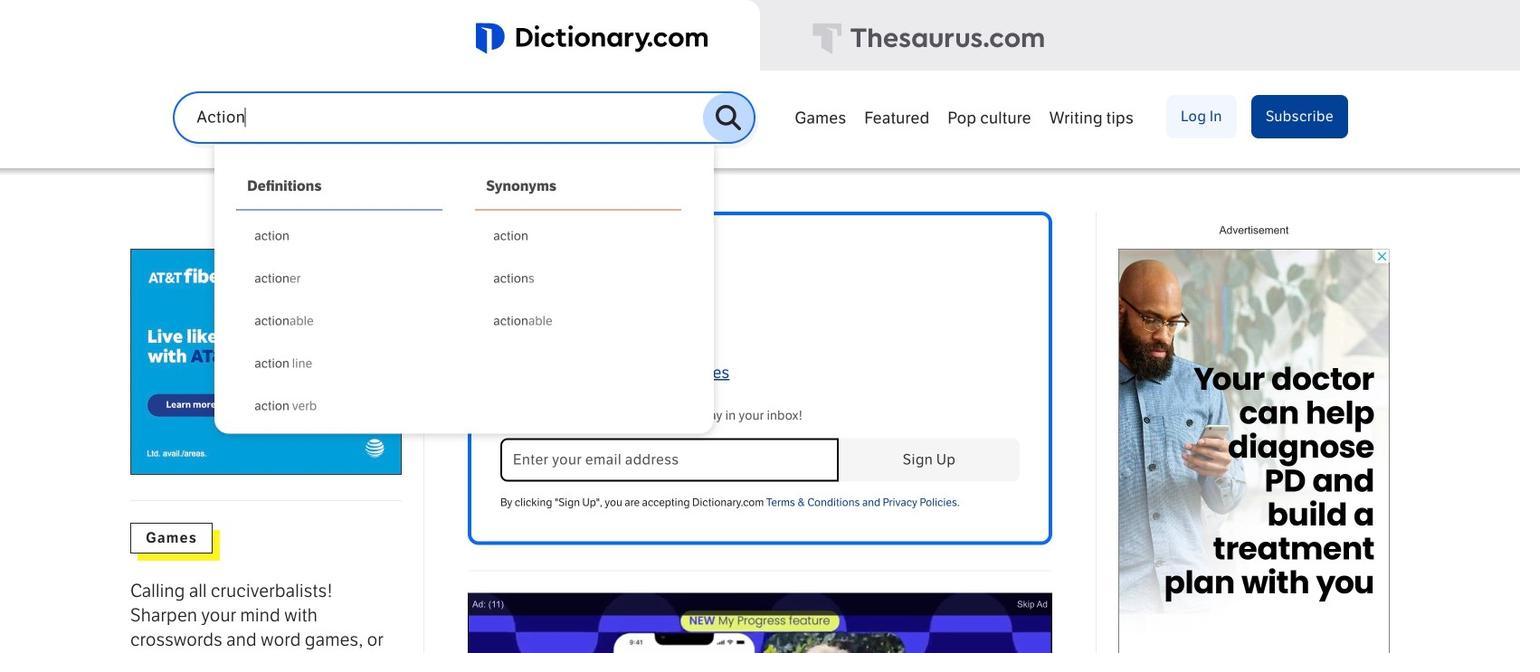 Task type: describe. For each thing, give the bounding box(es) containing it.
1 advertisement element from the left
[[130, 249, 402, 475]]

switch site tab list
[[0, 0, 1521, 73]]



Task type: locate. For each thing, give the bounding box(es) containing it.
1 horizontal spatial advertisement element
[[1119, 249, 1391, 654]]

Enter your email address text field
[[501, 439, 839, 482]]

0 horizontal spatial advertisement element
[[130, 249, 402, 475]]

Start typing any word or phrase text field
[[175, 108, 704, 127]]

2 advertisement element from the left
[[1119, 249, 1391, 654]]

pages menu element
[[786, 95, 1349, 166]]

advertisement element
[[130, 249, 402, 475], [1119, 249, 1391, 654]]

video player region
[[468, 593, 1053, 654]]



Task type: vqa. For each thing, say whether or not it's contained in the screenshot.
the Word inside "Get The Word Of The Day In Your Inbox Every Day!"
no



